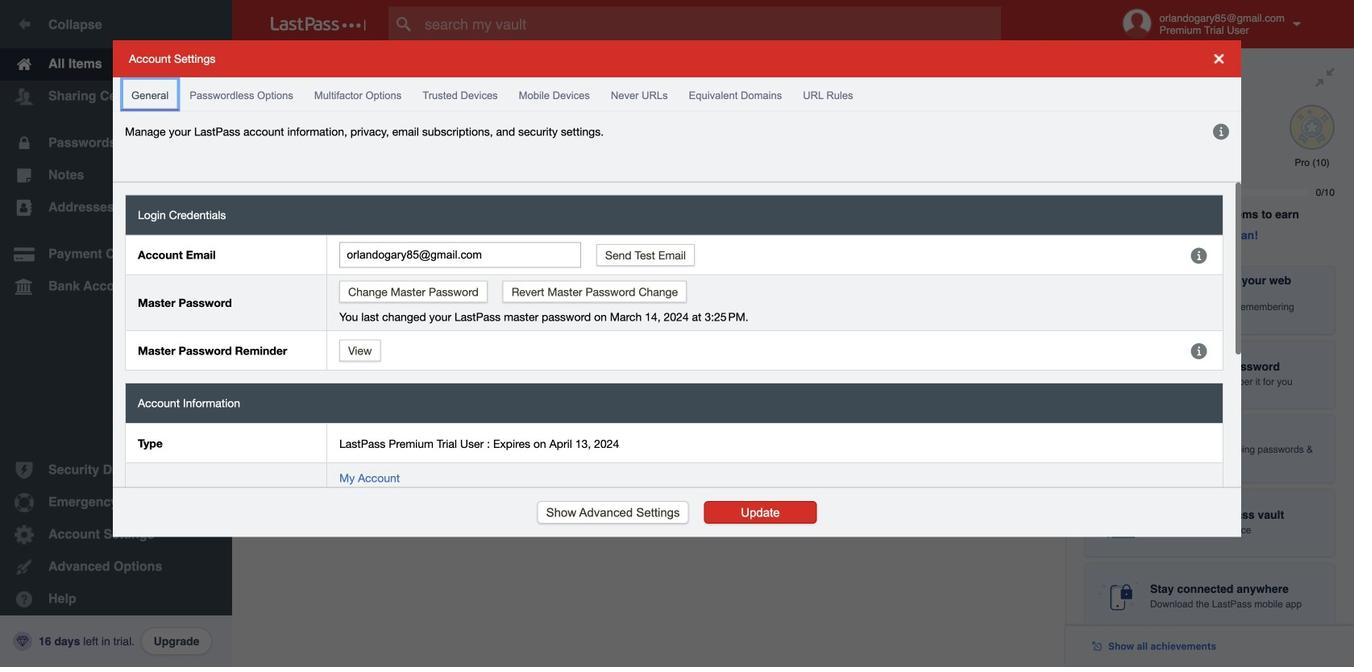 Task type: vqa. For each thing, say whether or not it's contained in the screenshot.
New item navigation
no



Task type: describe. For each thing, give the bounding box(es) containing it.
Search search field
[[389, 6, 1033, 42]]



Task type: locate. For each thing, give the bounding box(es) containing it.
main navigation navigation
[[0, 0, 232, 668]]

search my vault text field
[[389, 6, 1033, 42]]

lastpass image
[[271, 17, 366, 31]]

main content main content
[[232, 48, 1066, 52]]



